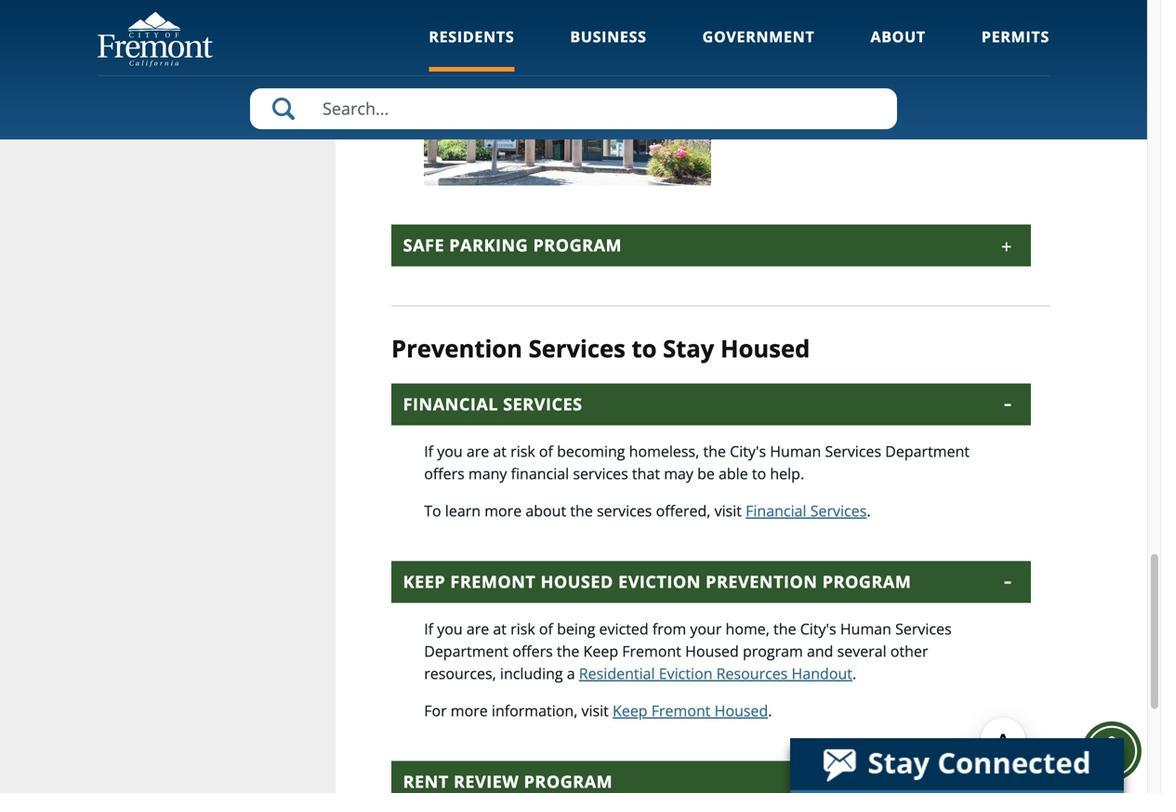 Task type: locate. For each thing, give the bounding box(es) containing it.
if inside if you are at risk of being evicted from your home, the city's human services department offers the keep fremont housed program and several other resources, including a
[[424, 619, 434, 639]]

services
[[573, 464, 629, 484], [597, 501, 653, 521]]

services down becoming at the bottom of the page
[[573, 464, 629, 484]]

you inside if you are at risk of being evicted from your home, the city's human services department offers the keep fremont housed program and several other resources, including a
[[437, 619, 463, 639]]

0 vertical spatial keep
[[584, 641, 619, 661]]

parking
[[450, 234, 529, 257]]

1 vertical spatial you
[[437, 619, 463, 639]]

0 vertical spatial to
[[632, 332, 657, 365]]

services
[[504, 393, 583, 416]]

at down fremont
[[493, 619, 507, 639]]

the right about
[[571, 501, 593, 521]]

you down financial
[[437, 441, 463, 461]]

risk for fremont
[[511, 619, 536, 639]]

2 at from the top
[[493, 619, 507, 639]]

city's inside if you are at risk of being evicted from your home, the city's human services department offers the keep fremont housed program and several other resources, including a
[[801, 619, 837, 639]]

of
[[540, 441, 553, 461], [540, 619, 553, 639]]

department inside if you are at risk of becoming homeless, the city's human services department offers many financial services that may be able to help.
[[886, 441, 970, 461]]

are for services
[[467, 441, 490, 461]]

program
[[533, 234, 622, 257]]

0 horizontal spatial department
[[424, 641, 509, 661]]

more right for
[[451, 701, 488, 721]]

if inside if you are at risk of becoming homeless, the city's human services department offers many financial services that may be able to help.
[[424, 441, 434, 461]]

program up several
[[823, 571, 912, 593]]

fremont down eviction
[[652, 701, 711, 721]]

1 are from the top
[[467, 441, 490, 461]]

1 vertical spatial housed
[[686, 641, 739, 661]]

1 if from the top
[[424, 441, 434, 461]]

department
[[886, 441, 970, 461], [424, 641, 509, 661]]

1 horizontal spatial city's
[[801, 619, 837, 639]]

visit down able
[[715, 501, 742, 521]]

0 horizontal spatial visit
[[582, 701, 609, 721]]

services up services
[[529, 332, 626, 365]]

of inside if you are at risk of becoming homeless, the city's human services department offers many financial services that may be able to help.
[[540, 441, 553, 461]]

0 vertical spatial services
[[573, 464, 629, 484]]

if for keep
[[424, 619, 434, 639]]

stay connected image
[[791, 739, 1123, 791]]

1 vertical spatial are
[[467, 619, 490, 639]]

0 vertical spatial housed
[[721, 332, 811, 365]]

keep
[[403, 571, 446, 593]]

stay
[[663, 332, 715, 365]]

1 horizontal spatial human
[[841, 619, 892, 639]]

the up be
[[704, 441, 727, 461]]

safe parking program tab list
[[392, 0, 1032, 267]]

1 of from the top
[[540, 441, 553, 461]]

resources,
[[424, 664, 497, 684]]

risk up financial on the left of the page
[[511, 441, 536, 461]]

other
[[891, 641, 929, 661]]

of for fremont
[[540, 619, 553, 639]]

0 horizontal spatial city's
[[730, 441, 767, 461]]

residential eviction resources handout .
[[579, 664, 857, 684]]

residents
[[429, 27, 515, 47]]

human
[[771, 441, 822, 461], [841, 619, 892, 639]]

housed right stay
[[721, 332, 811, 365]]

2 risk from the top
[[511, 619, 536, 639]]

city's
[[730, 441, 767, 461], [801, 619, 837, 639]]

human up several
[[841, 619, 892, 639]]

1 risk from the top
[[511, 441, 536, 461]]

0 vertical spatial fremont
[[623, 641, 682, 661]]

program
[[823, 571, 912, 593], [524, 771, 613, 793]]

rent review program
[[403, 771, 613, 793]]

0 vertical spatial department
[[886, 441, 970, 461]]

0 vertical spatial risk
[[511, 441, 536, 461]]

services inside if you are at risk of becoming homeless, the city's human services department offers many financial services that may be able to help.
[[573, 464, 629, 484]]

0 horizontal spatial human
[[771, 441, 822, 461]]

risk up including
[[511, 619, 536, 639]]

1 you from the top
[[437, 441, 463, 461]]

offers up to
[[424, 464, 465, 484]]

if down financial
[[424, 441, 434, 461]]

that
[[633, 464, 661, 484]]

1 horizontal spatial department
[[886, 441, 970, 461]]

1 vertical spatial at
[[493, 619, 507, 639]]

at up many
[[493, 441, 507, 461]]

city's up the and in the right bottom of the page
[[801, 619, 837, 639]]

if
[[424, 441, 434, 461], [424, 619, 434, 639]]

services down that
[[597, 501, 653, 521]]

the inside if you are at risk of becoming homeless, the city's human services department offers many financial services that may be able to help.
[[704, 441, 727, 461]]

information,
[[492, 701, 578, 721]]

of left being on the bottom of the page
[[540, 619, 553, 639]]

. right financial
[[867, 501, 871, 521]]

2 if from the top
[[424, 619, 434, 639]]

2 vertical spatial housed
[[715, 701, 769, 721]]

2 you from the top
[[437, 619, 463, 639]]

1 vertical spatial more
[[451, 701, 488, 721]]

visit down residential
[[582, 701, 609, 721]]

if down the keep
[[424, 619, 434, 639]]

0 vertical spatial you
[[437, 441, 463, 461]]

0 horizontal spatial offers
[[424, 464, 465, 484]]

of up financial on the left of the page
[[540, 441, 553, 461]]

animal shelter image
[[424, 0, 712, 186]]

housed inside if you are at risk of being evicted from your home, the city's human services department offers the keep fremont housed program and several other resources, including a
[[686, 641, 739, 661]]

keep down residential
[[613, 701, 648, 721]]

housed up residential eviction resources handout link
[[686, 641, 739, 661]]

. down resources on the right bottom of page
[[769, 701, 773, 721]]

you for financial
[[437, 441, 463, 461]]

your
[[691, 619, 722, 639]]

to right able
[[752, 464, 767, 484]]

visit
[[715, 501, 742, 521], [582, 701, 609, 721]]

at inside if you are at risk of being evicted from your home, the city's human services department offers the keep fremont housed program and several other resources, including a
[[493, 619, 507, 639]]

review
[[454, 771, 519, 793]]

1 horizontal spatial program
[[823, 571, 912, 593]]

help.
[[771, 464, 805, 484]]

city's up able
[[730, 441, 767, 461]]

are up many
[[467, 441, 490, 461]]

services inside if you are at risk of being evicted from your home, the city's human services department offers the keep fremont housed program and several other resources, including a
[[896, 619, 952, 639]]

2 of from the top
[[540, 619, 553, 639]]

to left stay
[[632, 332, 657, 365]]

from
[[653, 619, 687, 639]]

fremont inside if you are at risk of being evicted from your home, the city's human services department offers the keep fremont housed program and several other resources, including a
[[623, 641, 682, 661]]

risk inside if you are at risk of being evicted from your home, the city's human services department offers the keep fremont housed program and several other resources, including a
[[511, 619, 536, 639]]

more
[[485, 501, 522, 521], [451, 701, 488, 721]]

you
[[437, 441, 463, 461], [437, 619, 463, 639]]

are up resources,
[[467, 619, 490, 639]]

tab list
[[392, 384, 1032, 794]]

human up help.
[[771, 441, 822, 461]]

keep
[[584, 641, 619, 661], [613, 701, 648, 721]]

1 horizontal spatial to
[[752, 464, 767, 484]]

0 vertical spatial visit
[[715, 501, 742, 521]]

1 horizontal spatial .
[[853, 664, 857, 684]]

program down "for more information, visit keep fremont housed ."
[[524, 771, 613, 793]]

you up resources,
[[437, 619, 463, 639]]

at for services
[[493, 441, 507, 461]]

. down several
[[853, 664, 857, 684]]

0 horizontal spatial .
[[769, 701, 773, 721]]

1 vertical spatial program
[[524, 771, 613, 793]]

0 vertical spatial city's
[[730, 441, 767, 461]]

1 at from the top
[[493, 441, 507, 461]]

safe parking program
[[403, 234, 622, 257]]

1 vertical spatial department
[[424, 641, 509, 661]]

0 vertical spatial of
[[540, 441, 553, 461]]

are inside if you are at risk of becoming homeless, the city's human services department offers many financial services that may be able to help.
[[467, 441, 490, 461]]

financial
[[511, 464, 570, 484]]

1 vertical spatial of
[[540, 619, 553, 639]]

1 vertical spatial human
[[841, 619, 892, 639]]

0 vertical spatial are
[[467, 441, 490, 461]]

2 are from the top
[[467, 619, 490, 639]]

and
[[807, 641, 834, 661]]

handout
[[792, 664, 853, 684]]

services
[[529, 332, 626, 365], [826, 441, 882, 461], [811, 501, 867, 521], [896, 619, 952, 639]]

about link
[[871, 27, 927, 72]]

may
[[664, 464, 694, 484]]

services up financial services "link"
[[826, 441, 882, 461]]

if you are at risk of becoming homeless, the city's human services department offers many financial services that may be able to help.
[[424, 441, 970, 484]]

at
[[493, 441, 507, 461], [493, 619, 507, 639]]

offers up including
[[513, 641, 553, 661]]

0 vertical spatial human
[[771, 441, 822, 461]]

housed
[[721, 332, 811, 365], [686, 641, 739, 661], [715, 701, 769, 721]]

0 vertical spatial at
[[493, 441, 507, 461]]

risk
[[511, 441, 536, 461], [511, 619, 536, 639]]

eviction
[[619, 571, 701, 593]]

to
[[632, 332, 657, 365], [752, 464, 767, 484]]

1 vertical spatial if
[[424, 619, 434, 639]]

0 vertical spatial offers
[[424, 464, 465, 484]]

offers
[[424, 464, 465, 484], [513, 641, 553, 661]]

1 vertical spatial city's
[[801, 619, 837, 639]]

fremont down from
[[623, 641, 682, 661]]

1 vertical spatial offers
[[513, 641, 553, 661]]

of for services
[[540, 441, 553, 461]]

home,
[[726, 619, 770, 639]]

you inside if you are at risk of becoming homeless, the city's human services department offers many financial services that may be able to help.
[[437, 441, 463, 461]]

homeless,
[[629, 441, 700, 461]]

human inside if you are at risk of becoming homeless, the city's human services department offers many financial services that may be able to help.
[[771, 441, 822, 461]]

.
[[867, 501, 871, 521], [853, 664, 857, 684], [769, 701, 773, 721]]

0 vertical spatial if
[[424, 441, 434, 461]]

several
[[838, 641, 887, 661]]

including
[[500, 664, 563, 684]]

to inside if you are at risk of becoming homeless, the city's human services department offers many financial services that may be able to help.
[[752, 464, 767, 484]]

program
[[743, 641, 804, 661]]

1 vertical spatial risk
[[511, 619, 536, 639]]

2 horizontal spatial .
[[867, 501, 871, 521]]

are
[[467, 441, 490, 461], [467, 619, 490, 639]]

fremont
[[623, 641, 682, 661], [652, 701, 711, 721]]

prevention services to stay housed
[[392, 332, 811, 365]]

city's inside if you are at risk of becoming homeless, the city's human services department offers many financial services that may be able to help.
[[730, 441, 767, 461]]

keep up residential
[[584, 641, 619, 661]]

the
[[704, 441, 727, 461], [571, 501, 593, 521], [774, 619, 797, 639], [557, 641, 580, 661]]

prevention
[[392, 332, 523, 365]]

1 horizontal spatial offers
[[513, 641, 553, 661]]

to
[[424, 501, 442, 521]]

rent
[[403, 771, 449, 793]]

housed down resources on the right bottom of page
[[715, 701, 769, 721]]

2 vertical spatial .
[[769, 701, 773, 721]]

at inside if you are at risk of becoming homeless, the city's human services department offers many financial services that may be able to help.
[[493, 441, 507, 461]]

risk inside if you are at risk of becoming homeless, the city's human services department offers many financial services that may be able to help.
[[511, 441, 536, 461]]

residential eviction resources handout link
[[579, 664, 853, 684]]

services up other
[[896, 619, 952, 639]]

risk for services
[[511, 441, 536, 461]]

residential
[[579, 664, 655, 684]]

business link
[[571, 27, 647, 72]]

of inside if you are at risk of being evicted from your home, the city's human services department offers the keep fremont housed program and several other resources, including a
[[540, 619, 553, 639]]

more right learn
[[485, 501, 522, 521]]

1 vertical spatial to
[[752, 464, 767, 484]]

to learn more about the services offered, visit financial services .
[[424, 501, 871, 521]]

eviction
[[659, 664, 713, 684]]

are inside if you are at risk of being evicted from your home, the city's human services department offers the keep fremont housed program and several other resources, including a
[[467, 619, 490, 639]]



Task type: vqa. For each thing, say whether or not it's contained in the screenshot.
SERVICES's of
yes



Task type: describe. For each thing, give the bounding box(es) containing it.
department inside if you are at risk of being evicted from your home, the city's human services department offers the keep fremont housed program and several other resources, including a
[[424, 641, 509, 661]]

0 horizontal spatial program
[[524, 771, 613, 793]]

0 vertical spatial program
[[823, 571, 912, 593]]

keep inside if you are at risk of being evicted from your home, the city's human services department offers the keep fremont housed program and several other resources, including a
[[584, 641, 619, 661]]

services inside if you are at risk of becoming homeless, the city's human services department offers many financial services that may be able to help.
[[826, 441, 882, 461]]

prevention
[[706, 571, 818, 593]]

be
[[698, 464, 715, 484]]

1 vertical spatial fremont
[[652, 701, 711, 721]]

for
[[424, 701, 447, 721]]

business
[[571, 27, 647, 47]]

financial
[[403, 393, 499, 416]]

0 vertical spatial .
[[867, 501, 871, 521]]

residents link
[[429, 27, 515, 72]]

if for financial
[[424, 441, 434, 461]]

safe
[[403, 234, 445, 257]]

offers inside if you are at risk of being evicted from your home, the city's human services department offers the keep fremont housed program and several other resources, including a
[[513, 641, 553, 661]]

being
[[557, 619, 596, 639]]

permits link
[[982, 27, 1050, 72]]

a
[[567, 664, 576, 684]]

0 vertical spatial more
[[485, 501, 522, 521]]

for more information, visit keep fremont housed .
[[424, 701, 773, 721]]

financial
[[746, 501, 807, 521]]

offered,
[[656, 501, 711, 521]]

about
[[526, 501, 567, 521]]

about
[[871, 27, 927, 47]]

1 vertical spatial services
[[597, 501, 653, 521]]

are for fremont
[[467, 619, 490, 639]]

you for keep
[[437, 619, 463, 639]]

human inside if you are at risk of being evicted from your home, the city's human services department offers the keep fremont housed program and several other resources, including a
[[841, 619, 892, 639]]

services right financial
[[811, 501, 867, 521]]

learn
[[445, 501, 481, 521]]

1 vertical spatial visit
[[582, 701, 609, 721]]

government
[[703, 27, 815, 47]]

1 vertical spatial keep
[[613, 701, 648, 721]]

fremont
[[451, 571, 536, 593]]

Search text field
[[250, 88, 898, 129]]

housed
[[541, 571, 614, 593]]

1 horizontal spatial visit
[[715, 501, 742, 521]]

evicted
[[600, 619, 649, 639]]

government link
[[703, 27, 815, 72]]

many
[[469, 464, 507, 484]]

the up program
[[774, 619, 797, 639]]

permits
[[982, 27, 1050, 47]]

keep fremont housed eviction prevention program
[[403, 571, 912, 593]]

financial services link
[[746, 501, 867, 521]]

becoming
[[557, 441, 626, 461]]

tab list containing financial services
[[392, 384, 1032, 794]]

financial services
[[403, 393, 583, 416]]

keep fremont housed link
[[613, 701, 769, 721]]

0 horizontal spatial to
[[632, 332, 657, 365]]

the up a
[[557, 641, 580, 661]]

able
[[719, 464, 749, 484]]

resources
[[717, 664, 788, 684]]

1 vertical spatial .
[[853, 664, 857, 684]]

offers inside if you are at risk of becoming homeless, the city's human services department offers many financial services that may be able to help.
[[424, 464, 465, 484]]

if you are at risk of being evicted from your home, the city's human services department offers the keep fremont housed program and several other resources, including a
[[424, 619, 952, 684]]

at for fremont
[[493, 619, 507, 639]]



